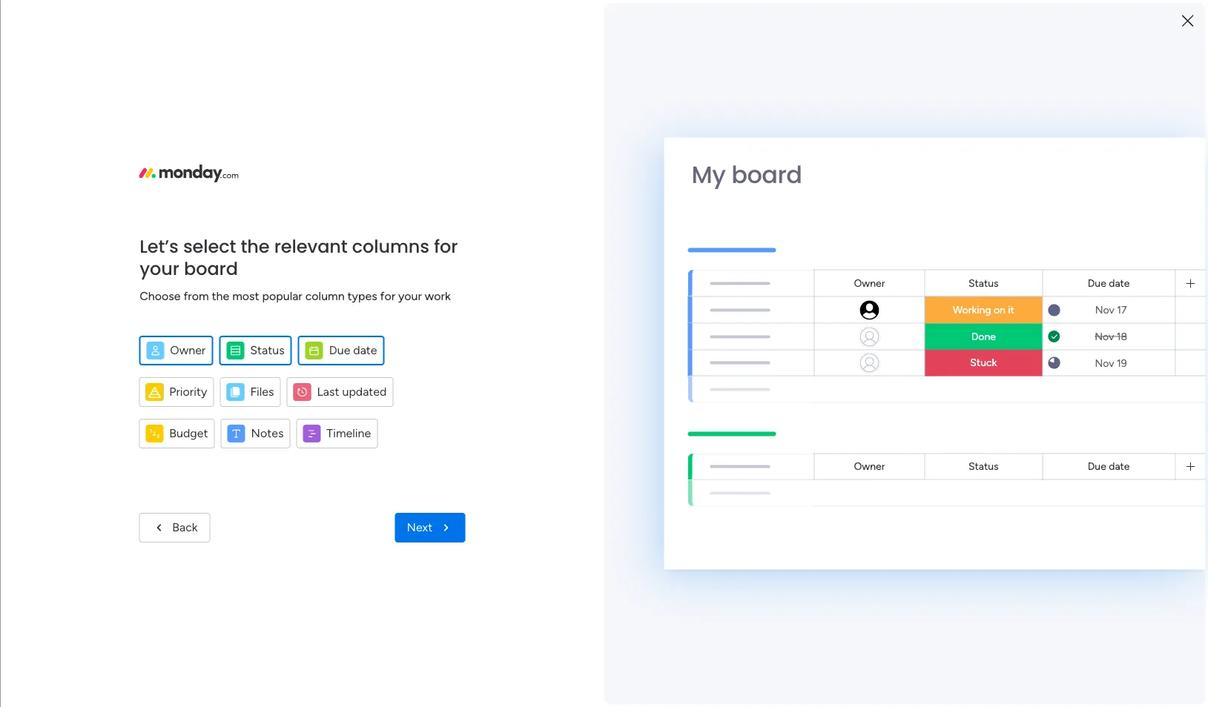 Task type: vqa. For each thing, say whether or not it's contained in the screenshot.
More actions Icon
no



Task type: describe. For each thing, give the bounding box(es) containing it.
invite members image
[[1013, 10, 1028, 25]]

main workspace button
[[238, 433, 571, 498]]

jacob simon image
[[1167, 6, 1191, 30]]

due date inside button
[[329, 343, 377, 357]]

updated
[[342, 385, 387, 399]]

check circle image
[[986, 139, 995, 150]]

feed
[[298, 354, 326, 370]]

undefined column icon image for files
[[227, 383, 244, 401]]

1 horizontal spatial work
[[425, 289, 451, 303]]

timeline button
[[296, 419, 378, 448]]

templates inside boost your workflow in minutes with ready-made templates
[[1040, 454, 1093, 468]]

boost
[[973, 436, 1004, 450]]

last
[[317, 385, 339, 399]]

main workspace
[[300, 449, 396, 465]]

inbox image
[[981, 10, 996, 25]]

1 horizontal spatial your
[[398, 289, 422, 303]]

main inside work management > main workspace link
[[364, 296, 387, 309]]

(inbox)
[[329, 354, 374, 370]]

types
[[348, 289, 377, 303]]

management
[[291, 296, 353, 309]]

columns
[[352, 234, 430, 259]]

open update feed (inbox) image
[[229, 353, 247, 371]]

your inside boost your workflow in minutes with ready-made templates
[[1007, 436, 1030, 450]]

budget button
[[139, 419, 215, 448]]

workflow
[[1033, 436, 1082, 450]]

my board
[[692, 158, 802, 191]]

your inside the let's select the relevant columns for your board
[[140, 256, 179, 281]]

select
[[183, 234, 236, 259]]

getting started learn how monday.com works
[[1022, 578, 1163, 607]]

for inside the let's select the relevant columns for your board
[[434, 234, 458, 259]]

your
[[1049, 113, 1076, 129]]

explore templates
[[1027, 487, 1123, 501]]

started
[[1061, 578, 1096, 590]]

date inside button
[[353, 343, 377, 357]]

workspace inside button
[[332, 449, 396, 465]]

popular
[[262, 289, 303, 303]]

let's
[[140, 234, 179, 259]]

dapulse x slim image
[[1164, 108, 1182, 125]]

workspace image
[[254, 448, 289, 483]]

made
[[1007, 454, 1037, 468]]

0 vertical spatial status
[[969, 277, 999, 289]]

>
[[355, 296, 362, 309]]

in
[[1085, 436, 1094, 450]]

2 vertical spatial due
[[1088, 460, 1107, 473]]

ready-
[[973, 454, 1007, 468]]

complete
[[986, 113, 1045, 129]]

1 horizontal spatial board
[[732, 158, 802, 191]]

setup
[[1001, 138, 1031, 151]]

next
[[407, 521, 433, 535]]

my for my board
[[692, 158, 726, 191]]

notifications image
[[948, 10, 963, 25]]

how
[[1051, 594, 1070, 607]]

with
[[1143, 436, 1166, 450]]

help image
[[1115, 10, 1130, 25]]

owner inside button
[[170, 343, 206, 357]]

most
[[232, 289, 259, 303]]

templates inside button
[[1070, 487, 1123, 501]]

boost your workflow in minutes with ready-made templates
[[973, 436, 1166, 468]]

complete your profile
[[986, 113, 1118, 129]]

works
[[1136, 594, 1163, 607]]

account
[[1033, 138, 1076, 151]]

undefined column icon image for last updated
[[293, 383, 311, 401]]

0 vertical spatial due
[[1088, 277, 1107, 289]]

last updated
[[317, 385, 387, 399]]

files
[[250, 385, 274, 399]]

due date button
[[298, 336, 385, 365]]

apps image
[[1046, 10, 1061, 25]]

component image
[[248, 294, 261, 308]]

getting started element
[[964, 563, 1186, 622]]



Task type: locate. For each thing, give the bounding box(es) containing it.
notes
[[251, 426, 284, 440]]

0 vertical spatial for
[[434, 234, 458, 259]]

1 vertical spatial your
[[398, 289, 422, 303]]

let's select the relevant columns for your board
[[140, 234, 458, 281]]

priority
[[169, 385, 207, 399]]

0 vertical spatial templates
[[1040, 454, 1093, 468]]

for right columns
[[434, 234, 458, 259]]

0 horizontal spatial the
[[212, 289, 229, 303]]

1 vertical spatial status
[[250, 343, 285, 357]]

the right select
[[241, 234, 270, 259]]

undefined column icon image inside priority 'button'
[[146, 383, 163, 401]]

minutes
[[1097, 436, 1140, 450]]

0 horizontal spatial your
[[140, 256, 179, 281]]

1 horizontal spatial undefined column icon image
[[227, 383, 244, 401]]

priority button
[[139, 377, 214, 407]]

your right types
[[398, 289, 422, 303]]

0 vertical spatial the
[[241, 234, 270, 259]]

work
[[425, 289, 451, 303], [266, 296, 289, 309]]

from
[[184, 289, 209, 303]]

work management > main workspace link
[[241, 151, 449, 318]]

logo image
[[139, 165, 238, 183]]

monday.com
[[1073, 594, 1133, 607]]

choose
[[140, 289, 181, 303]]

0 vertical spatial workspace
[[389, 296, 439, 309]]

undefined column icon image left priority
[[146, 383, 163, 401]]

1 horizontal spatial my
[[692, 158, 726, 191]]

templates right "explore"
[[1070, 487, 1123, 501]]

the for most
[[212, 289, 229, 303]]

2 horizontal spatial undefined column icon image
[[293, 383, 311, 401]]

relevant
[[274, 234, 348, 259]]

close my workspaces image
[[229, 403, 247, 421]]

profile
[[1079, 113, 1118, 129]]

work down columns
[[425, 289, 451, 303]]

workspace right types
[[389, 296, 439, 309]]

files button
[[220, 377, 281, 407]]

2 vertical spatial date
[[1109, 460, 1130, 473]]

1 vertical spatial owner
[[170, 343, 206, 357]]

1 vertical spatial due date
[[329, 343, 377, 357]]

0 vertical spatial my
[[692, 158, 726, 191]]

back
[[172, 521, 198, 535]]

the inside the let's select the relevant columns for your board
[[241, 234, 270, 259]]

0 vertical spatial board
[[732, 158, 802, 191]]

1 vertical spatial the
[[212, 289, 229, 303]]

status button
[[219, 336, 292, 365]]

board
[[732, 158, 802, 191], [184, 256, 238, 281]]

for
[[434, 234, 458, 259], [380, 289, 396, 303]]

update
[[250, 354, 295, 370]]

work management > main workspace
[[266, 296, 439, 309]]

explore
[[1027, 487, 1067, 501]]

owner button
[[139, 336, 213, 365]]

0 vertical spatial owner
[[854, 277, 885, 289]]

2 vertical spatial status
[[969, 460, 999, 473]]

1 vertical spatial for
[[380, 289, 396, 303]]

2 undefined column icon image from the left
[[227, 383, 244, 401]]

2 vertical spatial owner
[[854, 460, 885, 473]]

setup account link
[[986, 136, 1186, 153]]

board inside the let's select the relevant columns for your board
[[184, 256, 238, 281]]

the right 'from'
[[212, 289, 229, 303]]

0
[[385, 355, 391, 368]]

undefined column icon image for priority
[[146, 383, 163, 401]]

1 vertical spatial date
[[353, 343, 377, 357]]

1 horizontal spatial for
[[434, 234, 458, 259]]

0 horizontal spatial board
[[184, 256, 238, 281]]

for right types
[[380, 289, 396, 303]]

the
[[241, 234, 270, 259], [212, 289, 229, 303]]

my for my workspaces
[[250, 404, 269, 420]]

due inside button
[[329, 343, 350, 357]]

budget
[[169, 426, 208, 440]]

your up choose
[[140, 256, 179, 281]]

1 vertical spatial board
[[184, 256, 238, 281]]

0 horizontal spatial main
[[300, 449, 328, 465]]

status inside button
[[250, 343, 285, 357]]

setup account
[[1001, 138, 1076, 151]]

workspace down timeline
[[332, 449, 396, 465]]

0 vertical spatial your
[[140, 256, 179, 281]]

templates
[[1040, 454, 1093, 468], [1070, 487, 1123, 501]]

0 horizontal spatial for
[[380, 289, 396, 303]]

2 vertical spatial due date
[[1088, 460, 1130, 473]]

1 undefined column icon image from the left
[[146, 383, 163, 401]]

explore templates button
[[973, 479, 1177, 509]]

main down timeline button
[[300, 449, 328, 465]]

main
[[364, 296, 387, 309], [300, 449, 328, 465]]

workspace
[[389, 296, 439, 309], [332, 449, 396, 465]]

templates image image
[[977, 320, 1173, 423]]

0 horizontal spatial my
[[250, 404, 269, 420]]

main right > at left
[[364, 296, 387, 309]]

workspaces
[[272, 404, 346, 420]]

undefined column icon image up "my workspaces"
[[293, 383, 311, 401]]

undefined column icon image
[[146, 383, 163, 401], [227, 383, 244, 401], [293, 383, 311, 401]]

your
[[140, 256, 179, 281], [398, 289, 422, 303], [1007, 436, 1030, 450]]

due
[[1088, 277, 1107, 289], [329, 343, 350, 357], [1088, 460, 1107, 473]]

2 vertical spatial your
[[1007, 436, 1030, 450]]

undefined column icon image inside files button
[[227, 383, 244, 401]]

my
[[692, 158, 726, 191], [250, 404, 269, 420]]

timeline
[[327, 426, 371, 440]]

0 horizontal spatial undefined column icon image
[[146, 383, 163, 401]]

1 vertical spatial workspace
[[332, 449, 396, 465]]

undefined column icon image inside last updated button
[[293, 383, 311, 401]]

search everything image
[[1082, 10, 1097, 25]]

choose from the most popular column types for your work
[[140, 289, 451, 303]]

templates down workflow
[[1040, 454, 1093, 468]]

2 horizontal spatial your
[[1007, 436, 1030, 450]]

3 undefined column icon image from the left
[[293, 383, 311, 401]]

undefined column icon image up close my workspaces image
[[227, 383, 244, 401]]

update feed (inbox)
[[250, 354, 374, 370]]

next button
[[395, 513, 465, 543]]

1 vertical spatial main
[[300, 449, 328, 465]]

0 vertical spatial due date
[[1088, 277, 1130, 289]]

1 vertical spatial due
[[329, 343, 350, 357]]

1 horizontal spatial main
[[364, 296, 387, 309]]

notes button
[[221, 419, 290, 448]]

1 vertical spatial my
[[250, 404, 269, 420]]

getting
[[1022, 578, 1059, 590]]

date
[[1109, 277, 1130, 289], [353, 343, 377, 357], [1109, 460, 1130, 473]]

learn
[[1022, 594, 1048, 607]]

column
[[305, 289, 345, 303]]

0 vertical spatial date
[[1109, 277, 1130, 289]]

1 vertical spatial templates
[[1070, 487, 1123, 501]]

due date
[[1088, 277, 1130, 289], [329, 343, 377, 357], [1088, 460, 1130, 473]]

main inside main workspace button
[[300, 449, 328, 465]]

owner
[[854, 277, 885, 289], [170, 343, 206, 357], [854, 460, 885, 473]]

0 horizontal spatial work
[[266, 296, 289, 309]]

my workspaces
[[250, 404, 346, 420]]

the for relevant
[[241, 234, 270, 259]]

last updated button
[[287, 377, 394, 407]]

status
[[969, 277, 999, 289], [250, 343, 285, 357], [969, 460, 999, 473]]

0 vertical spatial main
[[364, 296, 387, 309]]

1 horizontal spatial the
[[241, 234, 270, 259]]

your up made
[[1007, 436, 1030, 450]]

back button
[[139, 513, 210, 543]]

work right component image
[[266, 296, 289, 309]]



